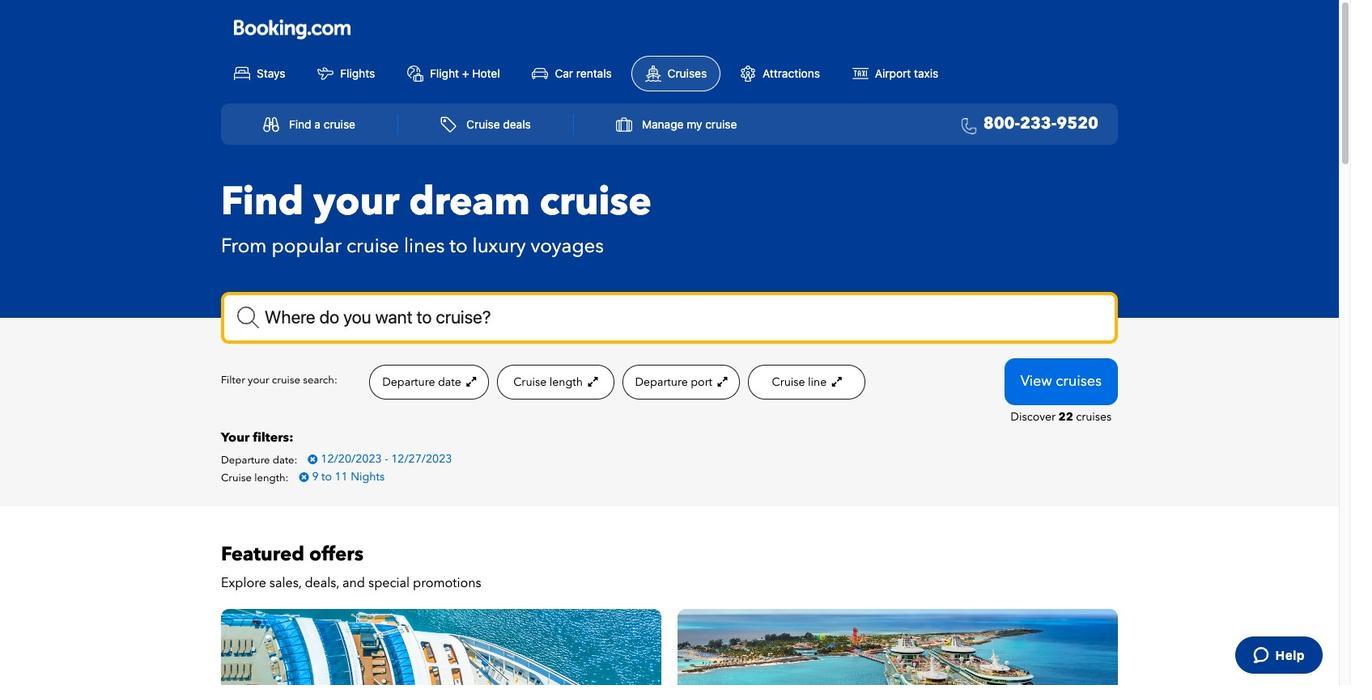 Task type: vqa. For each thing, say whether or not it's contained in the screenshot.
9 times circle image
yes



Task type: locate. For each thing, give the bounding box(es) containing it.
cruise inside button
[[514, 375, 547, 390]]

your inside find your dream cruise from popular cruise lines to luxury voyages
[[313, 175, 399, 229]]

car rentals
[[555, 66, 612, 80]]

expand image right port
[[715, 376, 728, 388]]

cruise left deals
[[467, 117, 500, 131]]

cruise length
[[514, 375, 586, 390]]

line
[[808, 375, 827, 390]]

expand image inside cruise line 'button'
[[830, 376, 842, 388]]

expand image right date
[[464, 376, 476, 388]]

expand image for departure date
[[464, 376, 476, 388]]

a
[[315, 117, 321, 131]]

0 horizontal spatial expand image
[[464, 376, 476, 388]]

expand image for departure port
[[715, 376, 728, 388]]

cruises right 22
[[1076, 410, 1112, 425]]

cruise line button
[[749, 365, 866, 400]]

length
[[550, 375, 583, 390]]

filter
[[221, 374, 245, 388]]

cruises
[[1056, 371, 1102, 392], [1076, 410, 1112, 425]]

times circle image
[[299, 472, 309, 483]]

promotions
[[413, 575, 482, 593]]

1 horizontal spatial departure
[[382, 375, 435, 390]]

None field
[[221, 292, 1118, 344]]

to right lines
[[450, 233, 468, 260]]

your for find
[[313, 175, 399, 229]]

find left a
[[289, 117, 311, 131]]

1 horizontal spatial expand image
[[830, 376, 842, 388]]

1 vertical spatial your
[[248, 374, 269, 388]]

800-
[[984, 113, 1020, 134]]

1 horizontal spatial expand image
[[586, 376, 598, 388]]

stays
[[257, 66, 285, 80]]

+
[[462, 66, 469, 80]]

departure date
[[382, 375, 464, 390]]

to right 9
[[321, 469, 332, 485]]

1 expand image from the left
[[464, 376, 476, 388]]

11
[[335, 469, 348, 485]]

cruise inside 'button'
[[772, 375, 805, 390]]

cruise
[[467, 117, 500, 131], [514, 375, 547, 390], [772, 375, 805, 390], [221, 471, 252, 486]]

find up the from
[[221, 175, 304, 229]]

1 expand image from the left
[[715, 376, 728, 388]]

cruise left search: in the left bottom of the page
[[272, 374, 300, 388]]

departure date:
[[221, 453, 297, 468]]

9520
[[1057, 113, 1099, 134]]

discover 22 cruises
[[1011, 410, 1112, 425]]

0 vertical spatial cruises
[[1056, 371, 1102, 392]]

your up popular
[[313, 175, 399, 229]]

from
[[221, 233, 267, 260]]

cruises up 22
[[1056, 371, 1102, 392]]

cruise right a
[[324, 117, 355, 131]]

expand image inside cruise length button
[[586, 376, 598, 388]]

0 vertical spatial to
[[450, 233, 468, 260]]

filters:
[[253, 429, 294, 447]]

stays link
[[221, 56, 298, 90]]

Where do you want to cruise? text field
[[221, 292, 1118, 344]]

22
[[1059, 410, 1074, 425]]

view
[[1021, 371, 1053, 392]]

cruise inside travel menu navigation
[[467, 117, 500, 131]]

departure date button
[[369, 365, 489, 400]]

find
[[289, 117, 311, 131], [221, 175, 304, 229]]

rentals
[[576, 66, 612, 80]]

deals,
[[305, 575, 339, 593]]

0 horizontal spatial departure
[[221, 453, 270, 468]]

2 horizontal spatial departure
[[635, 375, 688, 390]]

1 horizontal spatial your
[[313, 175, 399, 229]]

view cruises
[[1021, 371, 1102, 392]]

special
[[369, 575, 410, 593]]

-
[[385, 452, 388, 467]]

and
[[343, 575, 365, 593]]

taxis
[[914, 66, 939, 80]]

departure
[[382, 375, 435, 390], [635, 375, 688, 390], [221, 453, 270, 468]]

booking.com home image
[[234, 19, 351, 40]]

cruise length:
[[221, 471, 289, 486]]

voyages
[[531, 233, 604, 260]]

departure up cruise length:
[[221, 453, 270, 468]]

your right filter
[[248, 374, 269, 388]]

departure left date
[[382, 375, 435, 390]]

cruises
[[668, 66, 707, 80]]

offers
[[309, 542, 364, 568]]

0 horizontal spatial expand image
[[715, 376, 728, 388]]

12/27/2023
[[391, 452, 452, 467]]

expand image
[[715, 376, 728, 388], [830, 376, 842, 388]]

manage my cruise button
[[599, 108, 755, 140]]

cruise left line
[[772, 375, 805, 390]]

0 horizontal spatial to
[[321, 469, 332, 485]]

1 horizontal spatial to
[[450, 233, 468, 260]]

your
[[313, 175, 399, 229], [248, 374, 269, 388]]

800-233-9520 link
[[955, 113, 1099, 136]]

cruise left lines
[[347, 233, 399, 260]]

2 expand image from the left
[[830, 376, 842, 388]]

deals
[[503, 117, 531, 131]]

expand image right the length
[[586, 376, 598, 388]]

featured
[[221, 542, 304, 568]]

0 vertical spatial your
[[313, 175, 399, 229]]

0 vertical spatial find
[[289, 117, 311, 131]]

233-
[[1020, 113, 1057, 134]]

cruise up voyages
[[540, 175, 652, 229]]

9 to 11 nights link
[[291, 469, 393, 486]]

0 horizontal spatial your
[[248, 374, 269, 388]]

expand image
[[464, 376, 476, 388], [586, 376, 598, 388]]

1 vertical spatial find
[[221, 175, 304, 229]]

find inside travel menu navigation
[[289, 117, 311, 131]]

to
[[450, 233, 468, 260], [321, 469, 332, 485]]

1 vertical spatial to
[[321, 469, 332, 485]]

expand image inside departure port button
[[715, 376, 728, 388]]

expand image inside departure date button
[[464, 376, 476, 388]]

cruise right my
[[706, 117, 737, 131]]

flight + hotel
[[430, 66, 500, 80]]

departure left port
[[635, 375, 688, 390]]

cruise for filter your cruise search:
[[272, 374, 300, 388]]

car rentals link
[[519, 56, 625, 90]]

cruise inside dropdown button
[[706, 117, 737, 131]]

expand image right line
[[830, 376, 842, 388]]

cruise for cruise line
[[772, 375, 805, 390]]

12/20/2023
[[321, 452, 382, 467]]

find inside find your dream cruise from popular cruise lines to luxury voyages
[[221, 175, 304, 229]]

cruise left the length
[[514, 375, 547, 390]]

cruise
[[324, 117, 355, 131], [706, 117, 737, 131], [540, 175, 652, 229], [347, 233, 399, 260], [272, 374, 300, 388]]

2 expand image from the left
[[586, 376, 598, 388]]

expand image for cruise length
[[586, 376, 598, 388]]

cruise down departure date:
[[221, 471, 252, 486]]

to inside find your dream cruise from popular cruise lines to luxury voyages
[[450, 233, 468, 260]]

find a cruise
[[289, 117, 355, 131]]



Task type: describe. For each thing, give the bounding box(es) containing it.
length:
[[255, 471, 289, 486]]

12/20/2023 - 12/27/2023 link
[[300, 451, 460, 469]]

airport taxis link
[[840, 56, 952, 90]]

travel menu navigation
[[221, 103, 1118, 145]]

my
[[687, 117, 702, 131]]

featured offers explore sales, deals, and special promotions
[[221, 542, 482, 593]]

attractions
[[763, 66, 820, 80]]

cruises link
[[631, 56, 721, 91]]

cruise for manage my cruise
[[706, 117, 737, 131]]

your filters:
[[221, 429, 294, 447]]

to inside 'link'
[[321, 469, 332, 485]]

cruise for cruise length
[[514, 375, 547, 390]]

times circle image
[[308, 454, 318, 465]]

search:
[[303, 374, 338, 388]]

date
[[438, 375, 461, 390]]

date:
[[273, 453, 297, 468]]

departure for departure port
[[635, 375, 688, 390]]

manage
[[642, 117, 684, 131]]

departure port
[[635, 375, 715, 390]]

port
[[691, 375, 713, 390]]

find your dream cruise from popular cruise lines to luxury voyages
[[221, 175, 652, 260]]

departure port button
[[622, 365, 741, 400]]

find for your
[[221, 175, 304, 229]]

cruise sale image
[[221, 610, 662, 686]]

cruise deals
[[467, 117, 531, 131]]

your for filter
[[248, 374, 269, 388]]

flights link
[[305, 56, 388, 90]]

airport
[[875, 66, 911, 80]]

nights
[[351, 469, 385, 485]]

cruise length button
[[497, 365, 614, 400]]

flight + hotel link
[[394, 56, 513, 90]]

filter your cruise search:
[[221, 374, 338, 388]]

cruise deals link
[[423, 108, 549, 140]]

expand image for cruise line
[[830, 376, 842, 388]]

view cruises link
[[1005, 359, 1118, 405]]

1 vertical spatial cruises
[[1076, 410, 1112, 425]]

lines
[[404, 233, 445, 260]]

cruise for cruise length:
[[221, 471, 252, 486]]

attractions link
[[727, 56, 833, 90]]

explore
[[221, 575, 266, 593]]

cruise for cruise deals
[[467, 117, 500, 131]]

flight
[[430, 66, 459, 80]]

airport taxis
[[875, 66, 939, 80]]

departure for departure date:
[[221, 453, 270, 468]]

manage my cruise
[[642, 117, 737, 131]]

cruise for find a cruise
[[324, 117, 355, 131]]

sales,
[[269, 575, 302, 593]]

9
[[312, 469, 319, 485]]

hotel
[[472, 66, 500, 80]]

popular
[[272, 233, 342, 260]]

departure for departure date
[[382, 375, 435, 390]]

find for a
[[289, 117, 311, 131]]

dream
[[409, 175, 530, 229]]

9 to 11 nights
[[312, 469, 385, 485]]

discover
[[1011, 410, 1056, 425]]

luxury
[[473, 233, 526, 260]]

12/20/2023 - 12/27/2023
[[321, 452, 452, 467]]

cheap cruises image
[[678, 610, 1118, 686]]

find a cruise link
[[246, 108, 373, 140]]

800-233-9520
[[984, 113, 1099, 134]]

flights
[[340, 66, 375, 80]]

cruise line
[[772, 375, 830, 390]]

your
[[221, 429, 250, 447]]

car
[[555, 66, 573, 80]]



